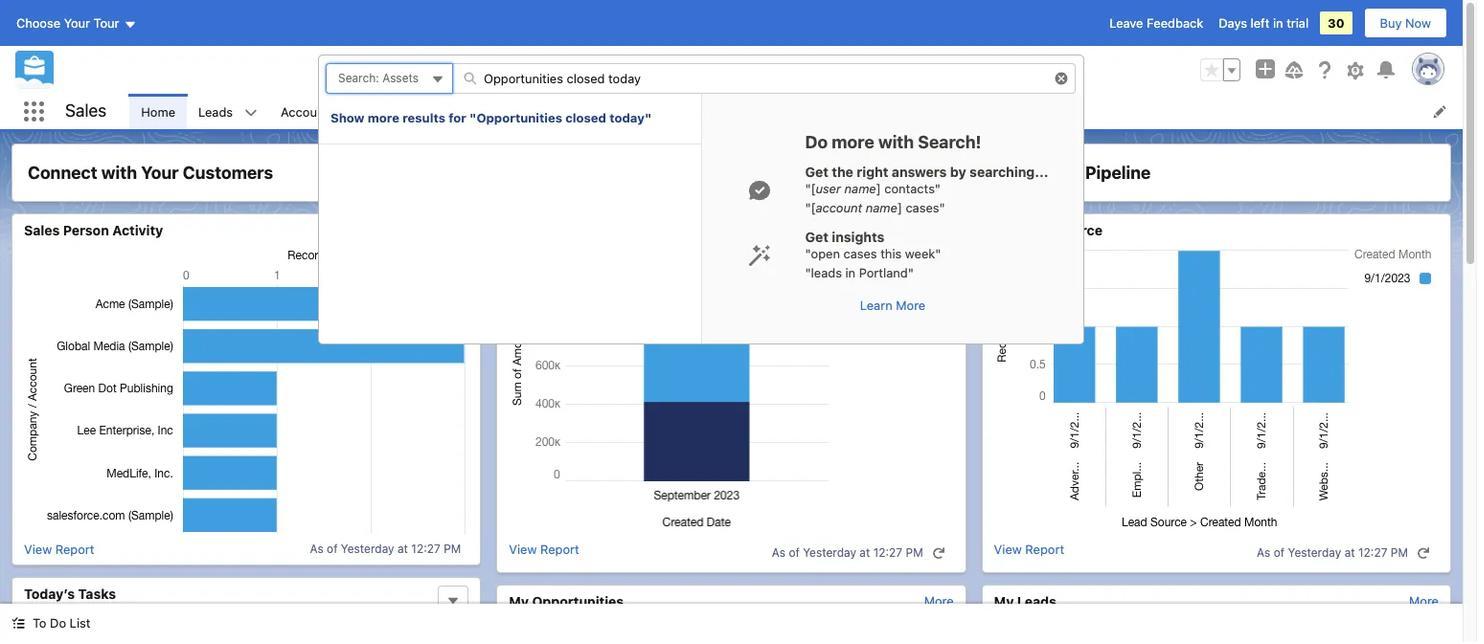 Task type: vqa. For each thing, say whether or not it's contained in the screenshot.
Company
no



Task type: locate. For each thing, give the bounding box(es) containing it.
2 view report link from the left
[[509, 542, 580, 565]]

1 horizontal spatial as
[[772, 546, 786, 561]]

to
[[33, 616, 46, 631]]

2 vertical spatial text default image
[[11, 617, 25, 631]]

2 more from the left
[[1410, 594, 1439, 609]]

1 horizontal spatial in
[[1273, 15, 1284, 31]]

0 vertical spatial "[
[[805, 181, 816, 196]]

my opportunities link
[[509, 594, 624, 610]]

1 horizontal spatial text default image
[[748, 244, 771, 267]]

1 more link from the left
[[924, 594, 954, 609]]

2 vertical spatial text default image
[[1417, 547, 1431, 560]]

"[ down the user
[[805, 200, 816, 215]]

get inside get insights "open cases this week" "leads in portland"
[[805, 229, 829, 245]]

2 horizontal spatial at
[[1345, 546, 1356, 561]]

2 horizontal spatial as
[[1257, 546, 1271, 561]]

list containing home
[[130, 94, 1463, 129]]

more for my leads
[[1410, 594, 1439, 609]]

1 vertical spatial get
[[805, 229, 829, 245]]

contacts"
[[885, 181, 941, 196]]

opportunities link
[[472, 94, 574, 129]]

2 horizontal spatial of
[[1274, 546, 1285, 561]]

0 horizontal spatial as
[[310, 542, 324, 557]]

0 horizontal spatial do
[[50, 616, 66, 631]]

3 view report from the left
[[994, 542, 1065, 557]]

1 my from the left
[[509, 594, 529, 610]]

0 horizontal spatial view
[[24, 542, 52, 557]]

build
[[998, 163, 1040, 183]]

0 vertical spatial closed
[[670, 62, 709, 78]]

get for get insights
[[805, 229, 829, 245]]

2 horizontal spatial report
[[1026, 542, 1065, 557]]

0 vertical spatial name
[[845, 181, 877, 196]]

view report up today's
[[24, 542, 94, 557]]

choose your tour
[[16, 15, 119, 31]]

2 horizontal spatial view
[[994, 542, 1022, 557]]

"leads
[[805, 265, 842, 280]]

0 horizontal spatial report
[[55, 542, 94, 557]]

1 get from the top
[[805, 164, 829, 180]]

choose your tour button
[[15, 8, 138, 38]]

tasks
[[78, 586, 116, 602]]

1 horizontal spatial of
[[789, 546, 800, 561]]

0 horizontal spatial text default image
[[244, 106, 258, 120]]

with right connect
[[101, 163, 137, 183]]

] down the contacts"
[[898, 200, 903, 215]]

1 horizontal spatial yesterday
[[803, 546, 857, 561]]

view report link up my opportunities
[[509, 542, 580, 565]]

closed
[[670, 62, 709, 78], [566, 110, 607, 126]]

report up my leads
[[1026, 542, 1065, 557]]

1 horizontal spatial sales
[[65, 101, 107, 121]]

view report link up my leads
[[994, 542, 1065, 565]]

0 horizontal spatial closed
[[566, 110, 607, 126]]

0 vertical spatial do
[[805, 132, 828, 152]]

yesterday
[[341, 542, 394, 557], [803, 546, 857, 561], [1288, 546, 1342, 561]]

by left source
[[1037, 222, 1053, 239]]

1 horizontal spatial more
[[832, 132, 875, 152]]

leads inside 'leads' link
[[198, 104, 233, 119]]

1 horizontal spatial view report
[[509, 542, 580, 557]]

0 horizontal spatial in
[[846, 265, 856, 280]]

view report link up today's
[[24, 542, 94, 557]]

of for my opportunities
[[789, 546, 800, 561]]

at for my opportunities
[[860, 546, 870, 561]]

more link
[[924, 594, 954, 609], [1410, 594, 1439, 609]]

2 more link from the left
[[1410, 594, 1439, 609]]

2 vertical spatial opportunities
[[532, 594, 624, 610]]

1 horizontal spatial your
[[141, 163, 179, 183]]

view for build your pipeline
[[994, 542, 1022, 557]]

text default image inside to do list button
[[11, 617, 25, 631]]

1 vertical spatial more
[[832, 132, 875, 152]]

do right to
[[50, 616, 66, 631]]

1 view report from the left
[[24, 542, 94, 557]]

more right show
[[368, 110, 400, 126]]

1 horizontal spatial with
[[879, 132, 914, 152]]

leads by source
[[994, 222, 1103, 239]]

1 horizontal spatial ]
[[898, 200, 903, 215]]

closed left today"
[[566, 110, 607, 126]]

sync
[[66, 626, 95, 642]]

days
[[1219, 15, 1248, 31]]

connect with your customers
[[28, 163, 273, 183]]

0 vertical spatial text default image
[[244, 106, 258, 120]]

contacts link
[[371, 94, 447, 129]]

2 horizontal spatial view report link
[[994, 542, 1065, 565]]

at for my leads
[[1345, 546, 1356, 561]]

view up today's
[[24, 542, 52, 557]]

list
[[70, 616, 90, 631]]

0 vertical spatial sales
[[65, 101, 107, 121]]

name down the contacts"
[[866, 200, 898, 215]]

closed left today
[[670, 62, 709, 78]]

1 "[ from the top
[[805, 181, 816, 196]]

my for my leads
[[994, 594, 1014, 610]]

as
[[310, 542, 324, 557], [772, 546, 786, 561], [1257, 546, 1271, 561]]

at
[[398, 542, 408, 557], [860, 546, 870, 561], [1345, 546, 1356, 561]]

group
[[1201, 58, 1241, 81]]

leads inside "my leads" link
[[1018, 594, 1057, 610]]

2 horizontal spatial 12:​27
[[1359, 546, 1388, 561]]

view up my leads
[[994, 542, 1022, 557]]

0 horizontal spatial with
[[101, 163, 137, 183]]

2 horizontal spatial view report
[[994, 542, 1065, 557]]

0 vertical spatial more
[[368, 110, 400, 126]]

get inside get the right answers by searching... "[ user name ] contacts" "[ account name ] cases"
[[805, 164, 829, 180]]

1 vertical spatial do
[[50, 616, 66, 631]]

0 horizontal spatial sales
[[24, 222, 60, 239]]

get
[[805, 164, 829, 180], [805, 229, 829, 245]]

None text field
[[326, 63, 453, 94]]

0 vertical spatial by
[[950, 164, 967, 180]]

leads for leads
[[198, 104, 233, 119]]

view report up my leads
[[994, 542, 1065, 557]]

pm
[[444, 542, 461, 557], [906, 546, 923, 561], [1391, 546, 1409, 561]]

1 report from the left
[[55, 542, 94, 557]]

text default image
[[748, 179, 771, 202], [932, 547, 945, 560], [11, 617, 25, 631]]

view up my opportunities
[[509, 542, 537, 557]]

1 view report link from the left
[[24, 542, 94, 557]]

my
[[509, 594, 529, 610], [994, 594, 1014, 610]]

0 horizontal spatial my
[[509, 594, 529, 610]]

today
[[712, 62, 745, 78]]

2 horizontal spatial text default image
[[1417, 547, 1431, 560]]

of
[[327, 542, 338, 557], [789, 546, 800, 561], [1274, 546, 1285, 561]]

2 vertical spatial leads
[[1018, 594, 1057, 610]]

portland"
[[859, 265, 914, 280]]

0 horizontal spatial view report
[[24, 542, 94, 557]]

1 horizontal spatial 12:​27
[[874, 546, 903, 561]]

]
[[877, 181, 881, 196], [898, 200, 903, 215]]

1 horizontal spatial as of yesterday at 12:​27 pm
[[772, 546, 923, 561]]

buy now button
[[1364, 8, 1448, 38]]

text default image for home link
[[244, 106, 258, 120]]

3 view report link from the left
[[994, 542, 1065, 565]]

"[
[[805, 181, 816, 196], [805, 200, 816, 215]]

your
[[64, 15, 90, 31], [141, 163, 179, 183], [1044, 163, 1082, 183]]

0 horizontal spatial ]
[[877, 181, 881, 196]]

opportunities
[[587, 62, 667, 78], [483, 104, 563, 119], [532, 594, 624, 610]]

with up answers
[[879, 132, 914, 152]]

right
[[857, 164, 889, 180]]

1 horizontal spatial at
[[860, 546, 870, 561]]

2 horizontal spatial yesterday
[[1288, 546, 1342, 561]]

buy
[[1380, 15, 1402, 31]]

sales left person
[[24, 222, 60, 239]]

view report up my opportunities
[[509, 542, 580, 557]]

"[ up account
[[805, 181, 816, 196]]

1 horizontal spatial more link
[[1410, 594, 1439, 609]]

1 vertical spatial leads
[[994, 222, 1034, 239]]

0 horizontal spatial your
[[64, 15, 90, 31]]

contacts
[[383, 104, 435, 119]]

1 vertical spatial by
[[1037, 222, 1053, 239]]

sync up (sample)
[[66, 626, 171, 642]]

name down right
[[845, 181, 877, 196]]

leads for leads by source
[[994, 222, 1034, 239]]

opportunities for my
[[532, 594, 624, 610]]

more for my opportunities
[[924, 594, 954, 609]]

feedback
[[1147, 15, 1204, 31]]

pm for my opportunities
[[906, 546, 923, 561]]

0 horizontal spatial more link
[[924, 594, 954, 609]]

1 horizontal spatial my
[[994, 594, 1014, 610]]

list
[[130, 94, 1463, 129]]

report
[[55, 542, 94, 557], [541, 542, 580, 557], [1026, 542, 1065, 557]]

trial
[[1287, 15, 1309, 31]]

3 report from the left
[[1026, 542, 1065, 557]]

the
[[832, 164, 854, 180]]

0 vertical spatial text default image
[[748, 179, 771, 202]]

week"
[[905, 246, 941, 262]]

1 horizontal spatial more
[[1410, 594, 1439, 609]]

1 horizontal spatial view report link
[[509, 542, 580, 565]]

1 vertical spatial in
[[846, 265, 856, 280]]

1 vertical spatial opportunities
[[483, 104, 563, 119]]

0 vertical spatial ]
[[877, 181, 881, 196]]

sales up connect
[[65, 101, 107, 121]]

cases
[[844, 246, 877, 262]]

your left tour
[[64, 15, 90, 31]]

get up the user
[[805, 164, 829, 180]]

now
[[1406, 15, 1432, 31]]

view
[[24, 542, 52, 557], [509, 542, 537, 557], [994, 542, 1022, 557]]

text default image inside leads list item
[[244, 106, 258, 120]]

closed inside button
[[670, 62, 709, 78]]

1 vertical spatial "[
[[805, 200, 816, 215]]

report up my opportunities
[[541, 542, 580, 557]]

get the right answers by searching... "[ user name ] contacts" "[ account name ] cases"
[[805, 164, 1049, 215]]

0 horizontal spatial by
[[950, 164, 967, 180]]

12:​27 for my leads
[[1359, 546, 1388, 561]]

opportunities inside list item
[[483, 104, 563, 119]]

1 horizontal spatial report
[[541, 542, 580, 557]]

2 get from the top
[[805, 229, 829, 245]]

report up today's tasks
[[55, 542, 94, 557]]

2 horizontal spatial text default image
[[932, 547, 945, 560]]

1 view from the left
[[24, 542, 52, 557]]

sales for sales person activity
[[24, 222, 60, 239]]

sales
[[65, 101, 107, 121], [24, 222, 60, 239]]

opportunities inside button
[[587, 62, 667, 78]]

do
[[805, 132, 828, 152], [50, 616, 66, 631]]

1 horizontal spatial pm
[[906, 546, 923, 561]]

2 horizontal spatial as of yesterday at 12:​27 pm
[[1257, 546, 1409, 561]]

home
[[141, 104, 175, 119]]

1 vertical spatial sales
[[24, 222, 60, 239]]

1 vertical spatial name
[[866, 200, 898, 215]]

0 horizontal spatial more
[[924, 594, 954, 609]]

1 horizontal spatial view
[[509, 542, 537, 557]]

leads
[[198, 104, 233, 119], [994, 222, 1034, 239], [1018, 594, 1057, 610]]

1 vertical spatial ]
[[898, 200, 903, 215]]

get for get the right answers by searching...
[[805, 164, 829, 180]]

2 horizontal spatial pm
[[1391, 546, 1409, 561]]

do inside button
[[50, 616, 66, 631]]

do up the user
[[805, 132, 828, 152]]

your down home
[[141, 163, 179, 183]]

text default image
[[244, 106, 258, 120], [748, 244, 771, 267], [1417, 547, 1431, 560]]

0 vertical spatial leads
[[198, 104, 233, 119]]

leave feedback link
[[1110, 15, 1204, 31]]

by down the search! on the top right of page
[[950, 164, 967, 180]]

in
[[1273, 15, 1284, 31], [846, 265, 856, 280]]

get up "open at the right top
[[805, 229, 829, 245]]

more up the on the top
[[832, 132, 875, 152]]

my for my opportunities
[[509, 594, 529, 610]]

2 horizontal spatial your
[[1044, 163, 1082, 183]]

more
[[924, 594, 954, 609], [1410, 594, 1439, 609]]

your right build
[[1044, 163, 1082, 183]]

name
[[845, 181, 877, 196], [866, 200, 898, 215]]

your inside choose your tour dropdown button
[[64, 15, 90, 31]]

1 vertical spatial text default image
[[748, 244, 771, 267]]

0 vertical spatial with
[[879, 132, 914, 152]]

0 vertical spatial get
[[805, 164, 829, 180]]

list item
[[699, 94, 779, 129]]

results
[[403, 110, 446, 126]]

view report link
[[24, 542, 94, 557], [509, 542, 580, 565], [994, 542, 1065, 565]]

in right left
[[1273, 15, 1284, 31]]

0 horizontal spatial text default image
[[11, 617, 25, 631]]

in down the cases
[[846, 265, 856, 280]]

as of yesterday at 12:​27 pm
[[310, 542, 461, 557], [772, 546, 923, 561], [1257, 546, 1409, 561]]

choose
[[16, 15, 60, 31]]

by
[[950, 164, 967, 180], [1037, 222, 1053, 239]]

12:​27
[[411, 542, 441, 557], [874, 546, 903, 561], [1359, 546, 1388, 561]]

2 view report from the left
[[509, 542, 580, 557]]

0 vertical spatial opportunities
[[587, 62, 667, 78]]

0 horizontal spatial yesterday
[[341, 542, 394, 557]]

2 my from the left
[[994, 594, 1014, 610]]

] down right
[[877, 181, 881, 196]]

1 vertical spatial text default image
[[932, 547, 945, 560]]

3 view from the left
[[994, 542, 1022, 557]]

customers
[[183, 163, 273, 183]]

1 more from the left
[[924, 594, 954, 609]]

0 horizontal spatial view report link
[[24, 542, 94, 557]]

person
[[63, 222, 109, 239]]

this
[[881, 246, 902, 262]]

1 horizontal spatial closed
[[670, 62, 709, 78]]

0 horizontal spatial more
[[368, 110, 400, 126]]

view report
[[24, 542, 94, 557], [509, 542, 580, 557], [994, 542, 1065, 557]]



Task type: describe. For each thing, give the bounding box(es) containing it.
as for my opportunities
[[772, 546, 786, 561]]

tasks:
[[548, 62, 584, 78]]

your for build
[[1044, 163, 1082, 183]]

up
[[98, 626, 115, 642]]

(sample)
[[118, 626, 171, 642]]

today"
[[610, 110, 652, 126]]

accounts link
[[269, 94, 347, 129]]

show
[[331, 110, 365, 126]]

leave
[[1110, 15, 1144, 31]]

text default image for view report link associated with build your pipeline
[[1417, 547, 1431, 560]]

accounts
[[281, 104, 335, 119]]

user
[[816, 181, 841, 196]]

yesterday for my opportunities
[[803, 546, 857, 561]]

view report link for build your pipeline
[[994, 542, 1065, 565]]

pm for my leads
[[1391, 546, 1409, 561]]

1 horizontal spatial by
[[1037, 222, 1053, 239]]

more link for opportunities
[[924, 594, 954, 609]]

as of yesterday at 12:​27 pm for my leads
[[1257, 546, 1409, 561]]

my leads link
[[994, 594, 1057, 610]]

1 horizontal spatial text default image
[[748, 179, 771, 202]]

tasks: opportunities closed today button
[[510, 55, 894, 85]]

30
[[1328, 15, 1345, 31]]

contacts list item
[[371, 94, 472, 129]]

0 horizontal spatial 12:​27
[[411, 542, 441, 557]]

my opportunities
[[509, 594, 624, 610]]

view for connect with your customers
[[24, 542, 52, 557]]

Search... search field
[[452, 63, 1076, 94]]

opportunities list item
[[472, 94, 599, 129]]

leave feedback
[[1110, 15, 1204, 31]]

view report for connect
[[24, 542, 94, 557]]

report for connect
[[55, 542, 94, 557]]

answers
[[892, 164, 947, 180]]

as for my leads
[[1257, 546, 1271, 561]]

0 horizontal spatial of
[[327, 542, 338, 557]]

calendar
[[611, 104, 663, 119]]

cases"
[[906, 200, 945, 215]]

view report link for connect with your customers
[[24, 542, 94, 557]]

tasks: opportunities closed today
[[548, 62, 745, 78]]

sales for sales
[[65, 101, 107, 121]]

for
[[449, 110, 467, 126]]

in inside get insights "open cases this week" "leads in portland"
[[846, 265, 856, 280]]

my leads
[[994, 594, 1057, 610]]

report for build
[[1026, 542, 1065, 557]]

show more results for "opportunities closed today"
[[331, 110, 652, 126]]

0 horizontal spatial as of yesterday at 12:​27 pm
[[310, 542, 461, 557]]

leads list item
[[187, 94, 269, 129]]

more for results
[[368, 110, 400, 126]]

to do list
[[33, 616, 90, 631]]

1 horizontal spatial do
[[805, 132, 828, 152]]

2 view from the left
[[509, 542, 537, 557]]

opportunities for tasks:
[[587, 62, 667, 78]]

as of yesterday at 12:​27 pm for my opportunities
[[772, 546, 923, 561]]

more link for leads
[[1410, 594, 1439, 609]]

connect
[[28, 163, 97, 183]]

2 report from the left
[[541, 542, 580, 557]]

to do list button
[[0, 605, 102, 643]]

buy now
[[1380, 15, 1432, 31]]

"opportunities
[[470, 110, 563, 126]]

sales person activity
[[24, 222, 163, 239]]

insights
[[832, 229, 885, 245]]

searching...
[[970, 164, 1049, 180]]

left
[[1251, 15, 1270, 31]]

accounts list item
[[269, 94, 371, 129]]

do more with search!
[[805, 132, 982, 152]]

12:​27 for my opportunities
[[874, 546, 903, 561]]

view report for build
[[994, 542, 1065, 557]]

today's
[[24, 586, 75, 602]]

activity
[[112, 222, 163, 239]]

pipeline
[[1086, 163, 1151, 183]]

source
[[1056, 222, 1103, 239]]

by inside get the right answers by searching... "[ user name ] contacts" "[ account name ] cases"
[[950, 164, 967, 180]]

tour
[[94, 15, 119, 31]]

more for with
[[832, 132, 875, 152]]

build your pipeline
[[998, 163, 1151, 183]]

calendar link
[[599, 94, 674, 129]]

account
[[816, 200, 863, 215]]

"open
[[805, 246, 840, 262]]

0 vertical spatial in
[[1273, 15, 1284, 31]]

home link
[[130, 94, 187, 129]]

0 horizontal spatial at
[[398, 542, 408, 557]]

1 vertical spatial closed
[[566, 110, 607, 126]]

leads link
[[187, 94, 244, 129]]

1 vertical spatial with
[[101, 163, 137, 183]]

of for my leads
[[1274, 546, 1285, 561]]

your for choose
[[64, 15, 90, 31]]

yesterday for my leads
[[1288, 546, 1342, 561]]

0 horizontal spatial pm
[[444, 542, 461, 557]]

days left in trial
[[1219, 15, 1309, 31]]

today's tasks
[[24, 586, 116, 602]]

search!
[[918, 132, 982, 152]]

get insights "open cases this week" "leads in portland"
[[805, 229, 941, 280]]

2 "[ from the top
[[805, 200, 816, 215]]



